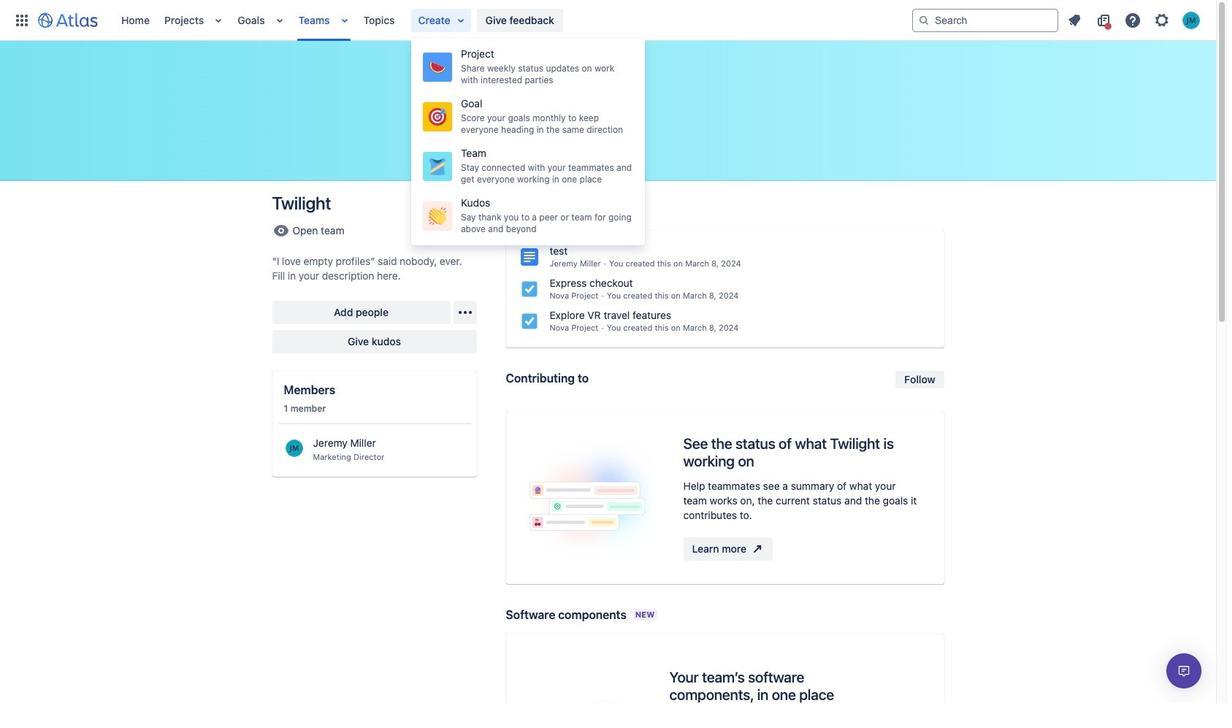 Task type: locate. For each thing, give the bounding box(es) containing it.
list item inside list
[[411, 8, 471, 32]]

:clap: image
[[429, 208, 447, 225], [429, 208, 447, 225]]

search image
[[919, 14, 930, 26]]

:running_shirt_with_sash: image
[[429, 158, 447, 175], [429, 158, 447, 175]]

banner
[[0, 0, 1217, 41]]

top element
[[9, 0, 913, 41]]

account image
[[1183, 11, 1201, 29]]

switch to... image
[[13, 11, 31, 29]]

list
[[114, 0, 913, 41], [1062, 8, 1208, 32]]

list item
[[411, 8, 471, 32]]

actions image
[[456, 304, 474, 322]]

None search field
[[913, 8, 1059, 32]]

group
[[411, 38, 645, 246]]



Task type: describe. For each thing, give the bounding box(es) containing it.
0 horizontal spatial list
[[114, 0, 913, 41]]

:dart: image
[[429, 108, 447, 126]]

notifications image
[[1066, 11, 1084, 29]]

settings image
[[1154, 11, 1172, 29]]

open intercom messenger image
[[1176, 663, 1194, 680]]

Search field
[[913, 8, 1059, 32]]

:dart: image
[[429, 108, 447, 126]]

1 horizontal spatial list
[[1062, 8, 1208, 32]]

:watermelon: image
[[429, 58, 447, 76]]

:watermelon: image
[[429, 58, 447, 76]]

help image
[[1125, 11, 1142, 29]]



Task type: vqa. For each thing, say whether or not it's contained in the screenshot.
the :pilot: ICON
no



